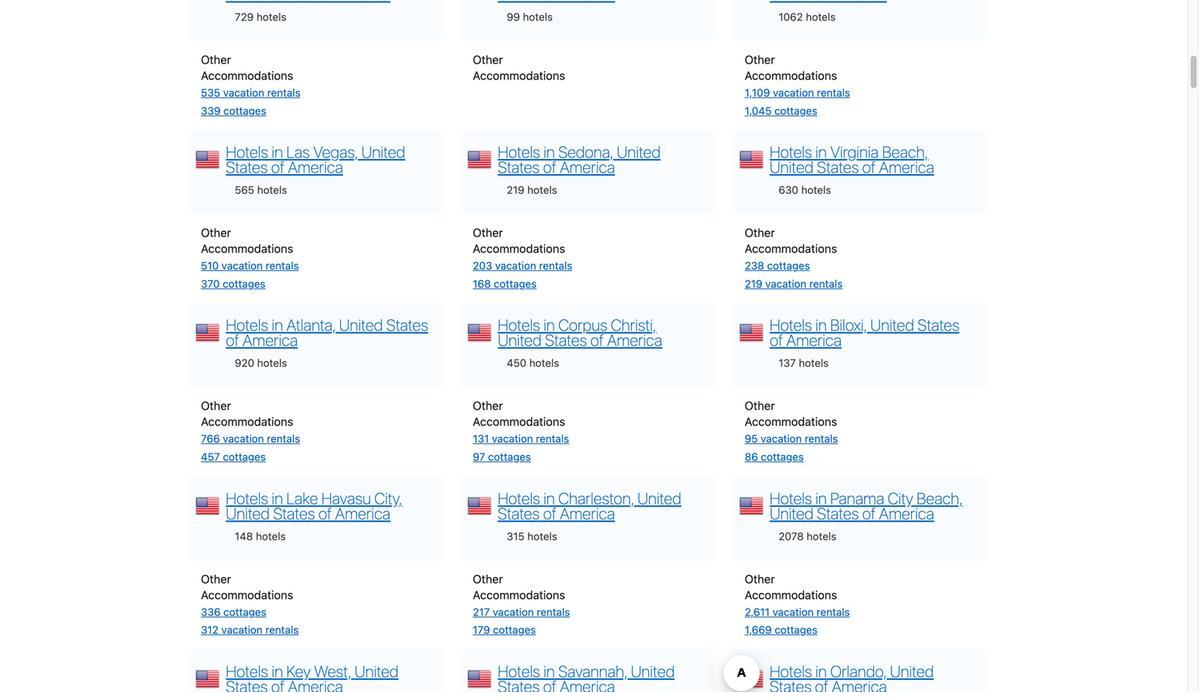 Task type: vqa. For each thing, say whether or not it's contained in the screenshot.
"SEE AVAILABILITY" for Self-guided Driving Tour of the Florida Keys image
no



Task type: locate. For each thing, give the bounding box(es) containing it.
united right sedona,
[[617, 143, 661, 162]]

states inside the hotels in las vegas, united states of america 565 hotels
[[226, 158, 268, 177]]

rentals up 1,669 cottages link
[[817, 606, 851, 619]]

panama
[[831, 489, 885, 508]]

1 horizontal spatial 219
[[745, 278, 763, 290]]

united right 'west,'
[[355, 662, 399, 681]]

united right vegas,
[[362, 143, 406, 162]]

vacation inside the other accommodations 203 vacation rentals 168 cottages
[[495, 260, 537, 272]]

hotels up 630
[[770, 143, 813, 162]]

cottages inside other accommodations 535 vacation rentals 339 cottages
[[224, 104, 267, 117]]

cottages inside the other accommodations 203 vacation rentals 168 cottages
[[494, 278, 537, 290]]

of inside the hotels in savannah, united states of america
[[544, 678, 557, 693]]

0 vertical spatial beach,
[[883, 143, 929, 162]]

hotels in las vegas, united states of america 565 hotels
[[226, 143, 406, 196]]

united right biloxi,
[[871, 316, 915, 335]]

accommodations inside other accommodations 2,611 vacation rentals 1,669 cottages
[[745, 588, 838, 602]]

accommodations inside other accommodations 336 cottages 312 vacation rentals
[[201, 588, 293, 602]]

united up 148 at the bottom left of the page
[[226, 504, 270, 523]]

accommodations up 217 vacation rentals link
[[473, 588, 566, 602]]

vacation inside other accommodations 2,611 vacation rentals 1,669 cottages
[[773, 606, 814, 619]]

cottages inside the other accommodations 238 cottages 219 vacation rentals
[[768, 260, 811, 272]]

rentals up biloxi,
[[810, 278, 843, 290]]

97
[[473, 451, 486, 464]]

rentals up panama
[[805, 433, 839, 446]]

accommodations inside other accommodations 510 vacation rentals 370 cottages
[[201, 242, 293, 256]]

vacation inside other accommodations 510 vacation rentals 370 cottages
[[222, 260, 263, 272]]

cottages for other accommodations 131 vacation rentals 97 cottages
[[488, 451, 531, 464]]

rentals inside other accommodations 1,109 vacation rentals 1,045 cottages
[[818, 86, 851, 99]]

in
[[272, 143, 283, 162], [544, 143, 555, 162], [816, 143, 827, 162], [272, 316, 283, 335], [544, 316, 555, 335], [816, 316, 827, 335], [272, 489, 283, 508], [544, 489, 555, 508], [816, 489, 827, 508], [272, 662, 283, 681], [544, 662, 555, 681], [816, 662, 827, 681]]

accommodations up the 336 cottages link
[[201, 588, 293, 602]]

219 up the other accommodations 203 vacation rentals 168 cottages at the top of the page
[[507, 184, 525, 196]]

in left las on the left top of the page
[[272, 143, 283, 162]]

in left lake
[[272, 489, 283, 508]]

hotels right 148 at the bottom left of the page
[[256, 531, 286, 543]]

179 cottages link
[[473, 624, 536, 637]]

cottages inside other accommodations 217 vacation rentals 179 cottages
[[493, 624, 536, 637]]

hotels up 565
[[226, 143, 268, 162]]

hotels in virginia beach, united states of america link
[[770, 143, 935, 177]]

america inside the hotels in las vegas, united states of america 565 hotels
[[288, 158, 343, 177]]

rentals right 131
[[536, 433, 570, 446]]

biloxi,
[[831, 316, 868, 335]]

148
[[235, 531, 253, 543]]

hotels right 137
[[799, 357, 829, 370]]

1,669 cottages link
[[745, 624, 818, 637]]

0 horizontal spatial 219
[[507, 184, 525, 196]]

203 vacation rentals link
[[473, 260, 573, 272]]

1 vertical spatial 219
[[745, 278, 763, 290]]

vacation for other accommodations 2,611 vacation rentals 1,669 cottages
[[773, 606, 814, 619]]

cottages for other accommodations 1,109 vacation rentals 1,045 cottages
[[775, 104, 818, 117]]

cottages
[[224, 104, 267, 117], [775, 104, 818, 117], [768, 260, 811, 272], [223, 278, 266, 290], [494, 278, 537, 290], [223, 451, 266, 464], [488, 451, 531, 464], [761, 451, 804, 464], [224, 606, 267, 619], [493, 624, 536, 637], [775, 624, 818, 637]]

united
[[362, 143, 406, 162], [617, 143, 661, 162], [770, 158, 814, 177], [339, 316, 383, 335], [871, 316, 915, 335], [498, 331, 542, 350], [638, 489, 682, 508], [226, 504, 270, 523], [770, 504, 814, 523], [355, 662, 399, 681], [631, 662, 675, 681], [891, 662, 935, 681]]

in inside the hotels in virginia beach, united states of america 630 hotels
[[816, 143, 827, 162]]

315
[[507, 531, 525, 543]]

rentals up key
[[266, 624, 299, 637]]

vacation inside other accommodations 1,109 vacation rentals 1,045 cottages
[[773, 86, 815, 99]]

other for hotels in biloxi, united states of america
[[745, 399, 776, 413]]

in inside hotels in sedona, united states of america 219 hotels
[[544, 143, 555, 162]]

in for panama
[[816, 489, 827, 508]]

in for savannah,
[[544, 662, 555, 681]]

hotels for hotels in biloxi, united states of america
[[770, 316, 813, 335]]

217 vacation rentals link
[[473, 606, 570, 619]]

rentals
[[267, 86, 301, 99], [818, 86, 851, 99], [266, 260, 299, 272], [540, 260, 573, 272], [810, 278, 843, 290], [267, 433, 300, 446], [536, 433, 570, 446], [805, 433, 839, 446], [537, 606, 570, 619], [817, 606, 851, 619], [266, 624, 299, 637]]

united up 450
[[498, 331, 542, 350]]

cottages down 203 vacation rentals link
[[494, 278, 537, 290]]

vacation up "339 cottages" link
[[223, 86, 265, 99]]

vacation up 168 cottages link
[[495, 260, 537, 272]]

accommodations up '2,611 vacation rentals' 'link'
[[745, 588, 838, 602]]

cottages inside other accommodations 336 cottages 312 vacation rentals
[[224, 606, 267, 619]]

in inside the hotels in panama city beach, united states of america 2078 hotels
[[816, 489, 827, 508]]

vacation for other accommodations 217 vacation rentals 179 cottages
[[493, 606, 534, 619]]

america inside the hotels in panama city beach, united states of america 2078 hotels
[[880, 504, 935, 523]]

hotels inside hotels in biloxi, united states of america 137 hotels
[[799, 357, 829, 370]]

vacation inside other accommodations 535 vacation rentals 339 cottages
[[223, 86, 265, 99]]

hotels inside hotels in corpus christi, united states of america 450 hotels
[[498, 316, 540, 335]]

hotels in savannah, united states of america
[[498, 662, 675, 693]]

cottages for other accommodations 203 vacation rentals 168 cottages
[[494, 278, 537, 290]]

in inside hotels in corpus christi, united states of america 450 hotels
[[544, 316, 555, 335]]

cottages down the 1,109 vacation rentals link
[[775, 104, 818, 117]]

hotels inside hotels in lake havasu city, united states of america 148 hotels
[[226, 489, 268, 508]]

united up 630
[[770, 158, 814, 177]]

hotels up 148 at the bottom left of the page
[[226, 489, 268, 508]]

hotels down 179 cottages 'link'
[[498, 662, 540, 681]]

cottages down 766 vacation rentals link
[[223, 451, 266, 464]]

336 cottages link
[[201, 606, 267, 619]]

beach, right city
[[917, 489, 964, 508]]

hotels right "315"
[[528, 531, 558, 543]]

cottages inside other accommodations 766 vacation rentals 457 cottages
[[223, 451, 266, 464]]

hotels inside the hotels in virginia beach, united states of america 630 hotels
[[770, 143, 813, 162]]

of inside the hotels in las vegas, united states of america 565 hotels
[[271, 158, 285, 177]]

hotels down hotels in sedona, united states of america link
[[528, 184, 558, 196]]

in left savannah,
[[544, 662, 555, 681]]

hotels
[[257, 11, 287, 23], [523, 11, 553, 23], [806, 11, 836, 23], [257, 184, 287, 196], [528, 184, 558, 196], [802, 184, 832, 196], [257, 357, 287, 370], [530, 357, 560, 370], [799, 357, 829, 370], [256, 531, 286, 543], [528, 531, 558, 543], [807, 531, 837, 543]]

86 cottages link
[[745, 451, 804, 464]]

rentals for other accommodations 1,109 vacation rentals 1,045 cottages
[[818, 86, 851, 99]]

hotels right 2078
[[807, 531, 837, 543]]

hotels
[[226, 143, 268, 162], [498, 143, 540, 162], [770, 143, 813, 162], [226, 316, 268, 335], [498, 316, 540, 335], [770, 316, 813, 335], [226, 489, 268, 508], [498, 489, 540, 508], [770, 489, 813, 508], [226, 662, 268, 681], [498, 662, 540, 681], [770, 662, 813, 681]]

in for charleston,
[[544, 489, 555, 508]]

city
[[888, 489, 914, 508]]

accommodations for hotels in lake havasu city, united states of america
[[201, 588, 293, 602]]

hotels left sedona,
[[498, 143, 540, 162]]

cottages inside other accommodations 2,611 vacation rentals 1,669 cottages
[[775, 624, 818, 637]]

hotels right 565
[[257, 184, 287, 196]]

cottages down "535 vacation rentals" 'link' at top left
[[224, 104, 267, 117]]

rentals up lake
[[267, 433, 300, 446]]

rentals inside other accommodations 766 vacation rentals 457 cottages
[[267, 433, 300, 446]]

vacation up 179 cottages 'link'
[[493, 606, 534, 619]]

hotels up 920
[[226, 316, 268, 335]]

accommodations up 238 cottages link
[[745, 242, 838, 256]]

hotels for hotels in las vegas, united states of america
[[226, 143, 268, 162]]

rentals inside other accommodations 2,611 vacation rentals 1,669 cottages
[[817, 606, 851, 619]]

hotels in las vegas, united states of america link
[[226, 143, 406, 177]]

hotels up 450
[[498, 316, 540, 335]]

vacation up 457 cottages link
[[223, 433, 264, 446]]

vacation up 1,045 cottages 'link'
[[773, 86, 815, 99]]

0 vertical spatial 219
[[507, 184, 525, 196]]

america inside 'hotels in orlando, united states of america'
[[832, 678, 888, 693]]

hotels inside hotels in charleston, united states of america 315 hotels
[[528, 531, 558, 543]]

cottages down 510 vacation rentals link
[[223, 278, 266, 290]]

cottages down 217 vacation rentals link
[[493, 624, 536, 637]]

in left panama
[[816, 489, 827, 508]]

hotels inside the hotels in panama city beach, united states of america 2078 hotels
[[807, 531, 837, 543]]

cottages down '2,611 vacation rentals' 'link'
[[775, 624, 818, 637]]

vacation up 86 cottages link
[[761, 433, 802, 446]]

457 cottages link
[[201, 451, 266, 464]]

hotels for hotels in virginia beach, united states of america
[[770, 143, 813, 162]]

vacation up 97 cottages link
[[492, 433, 533, 446]]

in left biloxi,
[[816, 316, 827, 335]]

203
[[473, 260, 493, 272]]

accommodations for hotels in panama city beach, united states of america
[[745, 588, 838, 602]]

217
[[473, 606, 490, 619]]

accommodations inside other accommodations 217 vacation rentals 179 cottages
[[473, 588, 566, 602]]

312 vacation rentals link
[[201, 624, 299, 637]]

accommodations up 131 vacation rentals link
[[473, 415, 566, 429]]

rentals up 1,045 cottages 'link'
[[818, 86, 851, 99]]

1,669
[[745, 624, 772, 637]]

christi,
[[611, 316, 657, 335]]

rentals for other accommodations 2,611 vacation rentals 1,669 cottages
[[817, 606, 851, 619]]

hotels right 920
[[257, 357, 287, 370]]

hotels inside hotels in biloxi, united states of america 137 hotels
[[770, 316, 813, 335]]

hotels inside the hotels in panama city beach, united states of america 2078 hotels
[[770, 489, 813, 508]]

other for hotels in lake havasu city, united states of america
[[201, 573, 231, 586]]

united up 2078
[[770, 504, 814, 523]]

in left atlanta,
[[272, 316, 283, 335]]

vacation up 1,669 cottages link
[[773, 606, 814, 619]]

rentals up corpus
[[540, 260, 573, 272]]

1,109 vacation rentals link
[[745, 86, 851, 99]]

vacation inside other accommodations 336 cottages 312 vacation rentals
[[222, 624, 263, 637]]

hotels right 450
[[530, 357, 560, 370]]

in left corpus
[[544, 316, 555, 335]]

accommodations inside other accommodations 95 vacation rentals 86 cottages
[[745, 415, 838, 429]]

vacation for other accommodations 203 vacation rentals 168 cottages
[[495, 260, 537, 272]]

in inside hotels in lake havasu city, united states of america 148 hotels
[[272, 489, 283, 508]]

vacation down the 336 cottages link
[[222, 624, 263, 637]]

west,
[[314, 662, 351, 681]]

vacation inside other accommodations 95 vacation rentals 86 cottages
[[761, 433, 802, 446]]

vacation up 370 cottages link
[[222, 260, 263, 272]]

565
[[235, 184, 255, 196]]

united right "charleston,"
[[638, 489, 682, 508]]

370
[[201, 278, 220, 290]]

accommodations for hotels in sedona, united states of america
[[473, 242, 566, 256]]

729
[[235, 11, 254, 23]]

united right atlanta,
[[339, 316, 383, 335]]

339 cottages link
[[201, 104, 267, 117]]

cottages down 131 vacation rentals link
[[488, 451, 531, 464]]

766
[[201, 433, 220, 446]]

cottages for other accommodations 217 vacation rentals 179 cottages
[[493, 624, 536, 637]]

accommodations inside the other accommodations 238 cottages 219 vacation rentals
[[745, 242, 838, 256]]

336
[[201, 606, 221, 619]]

hotels in charleston, united states of america 315 hotels
[[498, 489, 682, 543]]

accommodations up 510 vacation rentals link
[[201, 242, 293, 256]]

hotels inside hotels in sedona, united states of america 219 hotels
[[498, 143, 540, 162]]

other inside the other accommodations 203 vacation rentals 168 cottages
[[473, 226, 503, 240]]

accommodations for hotels in charleston, united states of america
[[473, 588, 566, 602]]

hotels down 1,669 cottages link
[[770, 662, 813, 681]]

accommodations up 95 vacation rentals link
[[745, 415, 838, 429]]

cottages inside other accommodations 510 vacation rentals 370 cottages
[[223, 278, 266, 290]]

hotels inside the hotels in savannah, united states of america
[[498, 662, 540, 681]]

in left virginia
[[816, 143, 827, 162]]

hotels for hotels in atlanta, united states of america
[[226, 316, 268, 335]]

rentals inside other accommodations 510 vacation rentals 370 cottages
[[266, 260, 299, 272]]

hotels inside the hotels in las vegas, united states of america 565 hotels
[[226, 143, 268, 162]]

united inside 'hotels in key west, united states of america'
[[355, 662, 399, 681]]

in for virginia
[[816, 143, 827, 162]]

86
[[745, 451, 759, 464]]

beach,
[[883, 143, 929, 162], [917, 489, 964, 508]]

other for hotels in atlanta, united states of america
[[201, 399, 231, 413]]

accommodations inside other accommodations 766 vacation rentals 457 cottages
[[201, 415, 293, 429]]

cottages up 312 vacation rentals "link"
[[224, 606, 267, 619]]

vacation down 238 cottages link
[[766, 278, 807, 290]]

beach, right virginia
[[883, 143, 929, 162]]

other
[[201, 53, 231, 66], [473, 53, 503, 66], [745, 53, 776, 66], [201, 226, 231, 240], [473, 226, 503, 240], [745, 226, 776, 240], [201, 399, 231, 413], [473, 399, 503, 413], [745, 399, 776, 413], [201, 573, 231, 586], [473, 573, 503, 586], [745, 573, 776, 586]]

in left "charleston,"
[[544, 489, 555, 508]]

hotels in corpus christi, united states of america 450 hotels
[[498, 316, 663, 370]]

hotels for hotels in sedona, united states of america
[[498, 143, 540, 162]]

vacation
[[223, 86, 265, 99], [773, 86, 815, 99], [222, 260, 263, 272], [495, 260, 537, 272], [766, 278, 807, 290], [223, 433, 264, 446], [492, 433, 533, 446], [761, 433, 802, 446], [493, 606, 534, 619], [773, 606, 814, 619], [222, 624, 263, 637]]

510 vacation rentals link
[[201, 260, 299, 272]]

hotels inside hotels in lake havasu city, united states of america 148 hotels
[[256, 531, 286, 543]]

cottages up the 219 vacation rentals link
[[768, 260, 811, 272]]

states inside hotels in corpus christi, united states of america 450 hotels
[[545, 331, 587, 350]]

hotels right 630
[[802, 184, 832, 196]]

other accommodations 2,611 vacation rentals 1,669 cottages
[[745, 573, 851, 637]]

other for hotels in las vegas, united states of america
[[201, 226, 231, 240]]

168
[[473, 278, 491, 290]]

accommodations inside other accommodations 131 vacation rentals 97 cottages
[[473, 415, 566, 429]]

united inside the hotels in savannah, united states of america
[[631, 662, 675, 681]]

of inside the hotels in panama city beach, united states of america 2078 hotels
[[863, 504, 876, 523]]

rentals up las on the left top of the page
[[267, 86, 301, 99]]

states
[[226, 158, 268, 177], [498, 158, 540, 177], [818, 158, 859, 177], [387, 316, 429, 335], [918, 316, 960, 335], [545, 331, 587, 350], [273, 504, 315, 523], [498, 504, 540, 523], [818, 504, 859, 523], [226, 678, 268, 693], [498, 678, 540, 693], [770, 678, 812, 693]]

other inside other accommodations 510 vacation rentals 370 cottages
[[201, 226, 231, 240]]

accommodations for hotels in las vegas, united states of america
[[201, 242, 293, 256]]

in for key
[[272, 662, 283, 681]]

hotels inside the hotels in virginia beach, united states of america 630 hotels
[[802, 184, 832, 196]]

hotels in sedona, united states of america link
[[498, 143, 661, 177]]

920
[[235, 357, 254, 370]]

other inside other accommodations 1,109 vacation rentals 1,045 cottages
[[745, 53, 776, 66]]

accommodations up 203 vacation rentals link
[[473, 242, 566, 256]]

hotels down 312 vacation rentals "link"
[[226, 662, 268, 681]]

1 vertical spatial beach,
[[917, 489, 964, 508]]

rentals for other accommodations 203 vacation rentals 168 cottages
[[540, 260, 573, 272]]

america inside the hotels in virginia beach, united states of america 630 hotels
[[880, 158, 935, 177]]

hotels up 2078
[[770, 489, 813, 508]]

other inside other accommodations 336 cottages 312 vacation rentals
[[201, 573, 231, 586]]

vacation inside other accommodations 766 vacation rentals 457 cottages
[[223, 433, 264, 446]]

hotels up "315"
[[498, 489, 540, 508]]

in inside the 'hotels in atlanta, united states of america 920 hotels'
[[272, 316, 283, 335]]

accommodations up the 1,109 vacation rentals link
[[745, 69, 838, 82]]

rentals up savannah,
[[537, 606, 570, 619]]

457
[[201, 451, 220, 464]]

in for corpus
[[544, 316, 555, 335]]

137
[[779, 357, 797, 370]]

united right orlando,
[[891, 662, 935, 681]]

orlando,
[[831, 662, 887, 681]]

other inside other accommodations 766 vacation rentals 457 cottages
[[201, 399, 231, 413]]

rentals up atlanta,
[[266, 260, 299, 272]]

cottages inside other accommodations 1,109 vacation rentals 1,045 cottages
[[775, 104, 818, 117]]

sedona,
[[559, 143, 614, 162]]

in inside the hotels in savannah, united states of america
[[544, 662, 555, 681]]

in for lake
[[272, 489, 283, 508]]

766 vacation rentals link
[[201, 433, 300, 446]]

accommodations
[[201, 69, 293, 82], [473, 69, 566, 82], [745, 69, 838, 82], [201, 242, 293, 256], [473, 242, 566, 256], [745, 242, 838, 256], [201, 415, 293, 429], [473, 415, 566, 429], [745, 415, 838, 429], [201, 588, 293, 602], [473, 588, 566, 602], [745, 588, 838, 602]]

in left sedona,
[[544, 143, 555, 162]]

in inside hotels in charleston, united states of america 315 hotels
[[544, 489, 555, 508]]

of
[[271, 158, 285, 177], [544, 158, 557, 177], [863, 158, 876, 177], [226, 331, 239, 350], [591, 331, 604, 350], [770, 331, 784, 350], [319, 504, 332, 523], [544, 504, 557, 523], [863, 504, 876, 523], [271, 678, 285, 693], [544, 678, 557, 693], [816, 678, 829, 693]]

in left orlando,
[[816, 662, 827, 681]]

cottages for other accommodations 766 vacation rentals 457 cottages
[[223, 451, 266, 464]]

hotels in biloxi, united states of america link
[[770, 316, 960, 350]]

in inside hotels in biloxi, united states of america 137 hotels
[[816, 316, 827, 335]]

accommodations up "535 vacation rentals" 'link' at top left
[[201, 69, 293, 82]]

in for biloxi,
[[816, 316, 827, 335]]

accommodations for hotels in biloxi, united states of america
[[745, 415, 838, 429]]

hotels in key west, united states of america link
[[226, 662, 399, 693]]

other inside other accommodations 2,611 vacation rentals 1,669 cottages
[[745, 573, 776, 586]]

hotels for hotels in charleston, united states of america
[[498, 489, 540, 508]]

accommodations up 766 vacation rentals link
[[201, 415, 293, 429]]

cottages down 95 vacation rentals link
[[761, 451, 804, 464]]

hotels right '729' at top
[[257, 11, 287, 23]]

219 inside the other accommodations 238 cottages 219 vacation rentals
[[745, 278, 763, 290]]

accommodations down 99
[[473, 69, 566, 82]]

vacation inside other accommodations 131 vacation rentals 97 cottages
[[492, 433, 533, 446]]

312
[[201, 624, 219, 637]]

hotels up 137
[[770, 316, 813, 335]]

states inside the hotels in savannah, united states of america
[[498, 678, 540, 693]]

united right savannah,
[[631, 662, 675, 681]]

in left key
[[272, 662, 283, 681]]

vegas,
[[313, 143, 358, 162]]

in for sedona,
[[544, 143, 555, 162]]

219 down 238
[[745, 278, 763, 290]]

cottages inside other accommodations 131 vacation rentals 97 cottages
[[488, 451, 531, 464]]

339
[[201, 104, 221, 117]]



Task type: describe. For each thing, give the bounding box(es) containing it.
hotels in savannah, united states of america link
[[498, 662, 675, 693]]

97 cottages link
[[473, 451, 531, 464]]

other accommodations 203 vacation rentals 168 cottages
[[473, 226, 573, 290]]

city,
[[375, 489, 403, 508]]

hotels inside hotels in sedona, united states of america 219 hotels
[[528, 184, 558, 196]]

630
[[779, 184, 799, 196]]

states inside the 'hotels in atlanta, united states of america 920 hotels'
[[387, 316, 429, 335]]

of inside 'hotels in orlando, united states of america'
[[816, 678, 829, 693]]

535 vacation rentals link
[[201, 86, 301, 99]]

other inside other accommodations 535 vacation rentals 339 cottages
[[201, 53, 231, 66]]

2078
[[779, 531, 804, 543]]

hotels in corpus christi, united states of america link
[[498, 316, 663, 350]]

states inside the hotels in virginia beach, united states of america 630 hotels
[[818, 158, 859, 177]]

america inside the hotels in savannah, united states of america
[[560, 678, 616, 693]]

america inside the 'hotels in atlanta, united states of america 920 hotels'
[[243, 331, 298, 350]]

states inside the hotels in panama city beach, united states of america 2078 hotels
[[818, 504, 859, 523]]

other for hotels in sedona, united states of america
[[473, 226, 503, 240]]

hotels for hotels in panama city beach, united states of america
[[770, 489, 813, 508]]

america inside hotels in corpus christi, united states of america 450 hotels
[[608, 331, 663, 350]]

hotels in panama city beach, united states of america link
[[770, 489, 964, 523]]

hotels in sedona, united states of america 219 hotels
[[498, 143, 661, 196]]

hotels inside 'hotels in orlando, united states of america'
[[770, 662, 813, 681]]

of inside hotels in sedona, united states of america 219 hotels
[[544, 158, 557, 177]]

beach, inside the hotels in virginia beach, united states of america 630 hotels
[[883, 143, 929, 162]]

united inside hotels in biloxi, united states of america 137 hotels
[[871, 316, 915, 335]]

united inside the hotels in las vegas, united states of america 565 hotels
[[362, 143, 406, 162]]

vacation for other accommodations 95 vacation rentals 86 cottages
[[761, 433, 802, 446]]

america inside hotels in sedona, united states of america 219 hotels
[[560, 158, 616, 177]]

rentals inside other accommodations 336 cottages 312 vacation rentals
[[266, 624, 299, 637]]

179
[[473, 624, 490, 637]]

accommodations for hotels in atlanta, united states of america
[[201, 415, 293, 429]]

corpus
[[559, 316, 608, 335]]

las
[[287, 143, 310, 162]]

other accommodations 238 cottages 219 vacation rentals
[[745, 226, 843, 290]]

hotels inside the 'hotels in atlanta, united states of america 920 hotels'
[[257, 357, 287, 370]]

vacation for other accommodations 766 vacation rentals 457 cottages
[[223, 433, 264, 446]]

hotels in atlanta, united states of america 920 hotels
[[226, 316, 429, 370]]

450
[[507, 357, 527, 370]]

other accommodations
[[473, 53, 566, 82]]

rentals for other accommodations 510 vacation rentals 370 cottages
[[266, 260, 299, 272]]

rentals for other accommodations 95 vacation rentals 86 cottages
[[805, 433, 839, 446]]

other accommodations 131 vacation rentals 97 cottages
[[473, 399, 570, 464]]

virginia
[[831, 143, 879, 162]]

other for hotels in charleston, united states of america
[[473, 573, 503, 586]]

of inside hotels in biloxi, united states of america 137 hotels
[[770, 331, 784, 350]]

accommodations for hotels in virginia beach, united states of america
[[745, 242, 838, 256]]

vacation for other accommodations 510 vacation rentals 370 cottages
[[222, 260, 263, 272]]

1062
[[779, 11, 804, 23]]

other accommodations 766 vacation rentals 457 cottages
[[201, 399, 300, 464]]

370 cottages link
[[201, 278, 266, 290]]

states inside 'hotels in key west, united states of america'
[[226, 678, 268, 693]]

rentals for other accommodations 535 vacation rentals 339 cottages
[[267, 86, 301, 99]]

hotels for hotels in lake havasu city, united states of america
[[226, 489, 268, 508]]

states inside hotels in lake havasu city, united states of america 148 hotels
[[273, 504, 315, 523]]

hotels in orlando, united states of america link
[[770, 662, 935, 693]]

united inside hotels in lake havasu city, united states of america 148 hotels
[[226, 504, 270, 523]]

95 vacation rentals link
[[745, 433, 839, 446]]

hotels inside hotels in corpus christi, united states of america 450 hotels
[[530, 357, 560, 370]]

hotels in lake havasu city, united states of america 148 hotels
[[226, 489, 403, 543]]

havasu
[[322, 489, 371, 508]]

vacation for other accommodations 131 vacation rentals 97 cottages
[[492, 433, 533, 446]]

rentals for other accommodations 766 vacation rentals 457 cottages
[[267, 433, 300, 446]]

219 inside hotels in sedona, united states of america 219 hotels
[[507, 184, 525, 196]]

rentals inside the other accommodations 238 cottages 219 vacation rentals
[[810, 278, 843, 290]]

america inside 'hotels in key west, united states of america'
[[288, 678, 343, 693]]

accommodations inside other accommodations 1,109 vacation rentals 1,045 cottages
[[745, 69, 838, 82]]

atlanta,
[[287, 316, 336, 335]]

168 cottages link
[[473, 278, 537, 290]]

in for orlando,
[[816, 662, 827, 681]]

1062 hotels
[[779, 11, 836, 23]]

cottages for other accommodations 95 vacation rentals 86 cottages
[[761, 451, 804, 464]]

rentals for other accommodations 217 vacation rentals 179 cottages
[[537, 606, 570, 619]]

accommodations for hotels in corpus christi, united states of america
[[473, 415, 566, 429]]

other for hotels in panama city beach, united states of america
[[745, 573, 776, 586]]

rentals for other accommodations 131 vacation rentals 97 cottages
[[536, 433, 570, 446]]

other inside other accommodations
[[473, 53, 503, 66]]

united inside hotels in corpus christi, united states of america 450 hotels
[[498, 331, 542, 350]]

2,611
[[745, 606, 770, 619]]

131
[[473, 433, 489, 446]]

other accommodations 95 vacation rentals 86 cottages
[[745, 399, 839, 464]]

hotels in lake havasu city, united states of america link
[[226, 489, 403, 523]]

states inside hotels in biloxi, united states of america 137 hotels
[[918, 316, 960, 335]]

united inside the 'hotels in atlanta, united states of america 920 hotels'
[[339, 316, 383, 335]]

hotels right 99
[[523, 11, 553, 23]]

hotels in charleston, united states of america link
[[498, 489, 682, 523]]

united inside hotels in sedona, united states of america 219 hotels
[[617, 143, 661, 162]]

hotels for hotels in corpus christi, united states of america
[[498, 316, 540, 335]]

cottages for other accommodations 2,611 vacation rentals 1,669 cottages
[[775, 624, 818, 637]]

vacation for other accommodations 535 vacation rentals 339 cottages
[[223, 86, 265, 99]]

vacation inside the other accommodations 238 cottages 219 vacation rentals
[[766, 278, 807, 290]]

1,045
[[745, 104, 772, 117]]

united inside the hotels in virginia beach, united states of america 630 hotels
[[770, 158, 814, 177]]

99
[[507, 11, 520, 23]]

accommodations inside other accommodations 535 vacation rentals 339 cottages
[[201, 69, 293, 82]]

other accommodations 535 vacation rentals 339 cottages
[[201, 53, 301, 117]]

2,611 vacation rentals link
[[745, 606, 851, 619]]

other accommodations 1,109 vacation rentals 1,045 cottages
[[745, 53, 851, 117]]

states inside hotels in charleston, united states of america 315 hotels
[[498, 504, 540, 523]]

729 hotels
[[235, 11, 287, 23]]

of inside hotels in lake havasu city, united states of america 148 hotels
[[319, 504, 332, 523]]

of inside the hotels in virginia beach, united states of america 630 hotels
[[863, 158, 876, 177]]

america inside hotels in lake havasu city, united states of america 148 hotels
[[335, 504, 391, 523]]

united inside the hotels in panama city beach, united states of america 2078 hotels
[[770, 504, 814, 523]]

hotels inside 'hotels in key west, united states of america'
[[226, 662, 268, 681]]

states inside hotels in sedona, united states of america 219 hotels
[[498, 158, 540, 177]]

535
[[201, 86, 220, 99]]

hotels in panama city beach, united states of america 2078 hotels
[[770, 489, 964, 543]]

other for hotels in corpus christi, united states of america
[[473, 399, 503, 413]]

charleston,
[[559, 489, 635, 508]]

vacation for other accommodations 1,109 vacation rentals 1,045 cottages
[[773, 86, 815, 99]]

1,045 cottages link
[[745, 104, 818, 117]]

hotels in biloxi, united states of america 137 hotels
[[770, 316, 960, 370]]

238 cottages link
[[745, 260, 811, 272]]

95
[[745, 433, 758, 446]]

hotels in key west, united states of america
[[226, 662, 399, 693]]

united inside hotels in charleston, united states of america 315 hotels
[[638, 489, 682, 508]]

other accommodations 510 vacation rentals 370 cottages
[[201, 226, 299, 290]]

lake
[[287, 489, 318, 508]]

america inside hotels in charleston, united states of america 315 hotels
[[560, 504, 616, 523]]

hotels inside the hotels in las vegas, united states of america 565 hotels
[[257, 184, 287, 196]]

99 hotels
[[507, 11, 553, 23]]

cottages for other accommodations 535 vacation rentals 339 cottages
[[224, 104, 267, 117]]

131 vacation rentals link
[[473, 433, 570, 446]]

1,109
[[745, 86, 771, 99]]

states inside 'hotels in orlando, united states of america'
[[770, 678, 812, 693]]

other for hotels in virginia beach, united states of america
[[745, 226, 776, 240]]

238
[[745, 260, 765, 272]]

cottages for other accommodations 510 vacation rentals 370 cottages
[[223, 278, 266, 290]]

united inside 'hotels in orlando, united states of america'
[[891, 662, 935, 681]]

america inside hotels in biloxi, united states of america 137 hotels
[[787, 331, 842, 350]]

in for atlanta,
[[272, 316, 283, 335]]

in for las
[[272, 143, 283, 162]]

other accommodations 336 cottages 312 vacation rentals
[[201, 573, 299, 637]]

hotels in atlanta, united states of america link
[[226, 316, 429, 350]]

of inside hotels in corpus christi, united states of america 450 hotels
[[591, 331, 604, 350]]

hotels in orlando, united states of america
[[770, 662, 935, 693]]

219 vacation rentals link
[[745, 278, 843, 290]]

key
[[287, 662, 311, 681]]

hotels in virginia beach, united states of america 630 hotels
[[770, 143, 935, 196]]

of inside 'hotels in key west, united states of america'
[[271, 678, 285, 693]]

beach, inside the hotels in panama city beach, united states of america 2078 hotels
[[917, 489, 964, 508]]

hotels right '1062'
[[806, 11, 836, 23]]

510
[[201, 260, 219, 272]]

of inside hotels in charleston, united states of america 315 hotels
[[544, 504, 557, 523]]

other accommodations 217 vacation rentals 179 cottages
[[473, 573, 570, 637]]

of inside the 'hotels in atlanta, united states of america 920 hotels'
[[226, 331, 239, 350]]



